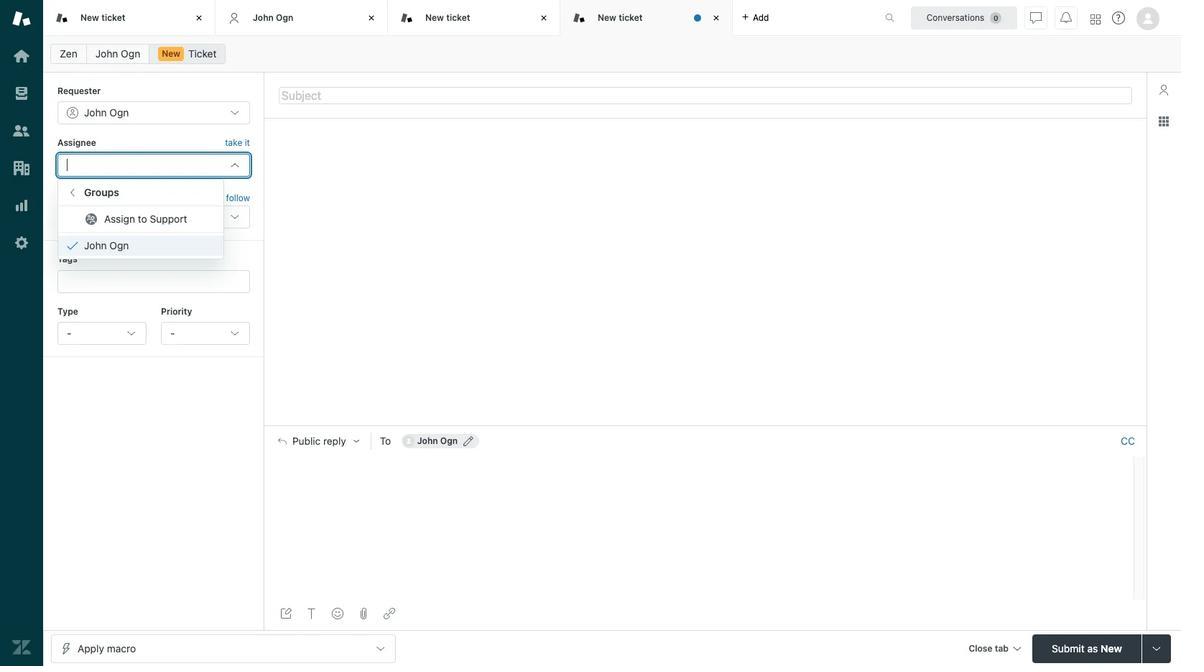 Task type: describe. For each thing, give the bounding box(es) containing it.
add attachment image
[[358, 608, 370, 620]]

ogn for requester element on the left of the page
[[110, 107, 129, 119]]

minimize composer image
[[700, 420, 712, 432]]

public
[[293, 436, 321, 447]]

new for 2nd new ticket tab
[[426, 12, 444, 23]]

conversations
[[927, 12, 985, 23]]

admin image
[[12, 234, 31, 252]]

close tab
[[969, 643, 1009, 654]]

as
[[1088, 642, 1099, 655]]

add
[[753, 12, 770, 23]]

new right as
[[1101, 642, 1123, 655]]

3 new ticket tab from the left
[[561, 0, 733, 36]]

button displays agent's chat status as invisible. image
[[1031, 12, 1043, 23]]

assignee
[[58, 138, 96, 148]]

ticket for 2nd new ticket tab close image
[[447, 12, 471, 23]]

to
[[380, 435, 391, 447]]

submit as new
[[1053, 642, 1123, 655]]

ogn for john ogn tab
[[276, 12, 294, 23]]

close image
[[365, 11, 379, 25]]

- for type
[[67, 327, 72, 339]]

3 ticket from the left
[[619, 12, 643, 23]]

groups
[[84, 186, 119, 199]]

add button
[[733, 0, 778, 35]]

format text image
[[306, 608, 318, 620]]

edit user image
[[464, 437, 474, 447]]

tags
[[58, 254, 77, 265]]

cc button
[[1122, 435, 1136, 448]]

macro
[[107, 642, 136, 655]]

john for requester element on the left of the page
[[84, 107, 107, 119]]

john ogn tab
[[216, 0, 388, 36]]

support
[[150, 213, 187, 225]]

john ogn inside secondary element
[[95, 47, 140, 60]]

close image for 2nd new ticket tab
[[537, 11, 551, 25]]

apply
[[78, 642, 104, 655]]

groups option
[[58, 183, 224, 203]]

Assignee field
[[67, 159, 224, 172]]

cc
[[1122, 435, 1136, 447]]

new for 3rd new ticket tab from the right
[[81, 12, 99, 23]]

tarashultz49@gmail.com image
[[403, 436, 415, 447]]

john for john ogn tab
[[253, 12, 274, 23]]

2 new ticket tab from the left
[[388, 0, 561, 36]]

zendesk image
[[12, 638, 31, 657]]

zen link
[[50, 44, 87, 64]]

1 new ticket tab from the left
[[43, 0, 216, 36]]

draft mode image
[[280, 608, 292, 620]]

apps image
[[1159, 116, 1170, 127]]

follow button
[[226, 192, 250, 205]]

- button for type
[[58, 322, 147, 345]]

zen
[[60, 47, 77, 60]]

john ogn for requester element on the left of the page
[[84, 107, 129, 119]]

ogn for john ogn option
[[110, 240, 129, 252]]

organizations image
[[12, 159, 31, 178]]

it
[[245, 138, 250, 148]]

ogn inside secondary element
[[121, 47, 140, 60]]



Task type: vqa. For each thing, say whether or not it's contained in the screenshot.
JOHN inside the option
yes



Task type: locate. For each thing, give the bounding box(es) containing it.
john inside tab
[[253, 12, 274, 23]]

public reply button
[[265, 426, 371, 457]]

john
[[253, 12, 274, 23], [95, 47, 118, 60], [84, 107, 107, 119], [84, 240, 107, 252], [418, 436, 438, 447]]

assignee list box
[[58, 179, 224, 260]]

john inside requester element
[[84, 107, 107, 119]]

conversations button
[[912, 6, 1018, 29]]

customer context image
[[1159, 84, 1170, 96]]

2 horizontal spatial ticket
[[619, 12, 643, 23]]

0 horizontal spatial new ticket
[[81, 12, 125, 23]]

reply
[[324, 436, 346, 447]]

0 horizontal spatial - button
[[58, 322, 147, 345]]

1 horizontal spatial close image
[[537, 11, 551, 25]]

close image for 3rd new ticket tab from the right
[[192, 11, 206, 25]]

john ogn option
[[58, 236, 224, 256]]

-
[[67, 327, 72, 339], [170, 327, 175, 339]]

displays possible ticket submission types image
[[1152, 643, 1163, 655]]

0 horizontal spatial close image
[[192, 11, 206, 25]]

zendesk support image
[[12, 9, 31, 28]]

1 horizontal spatial new ticket
[[426, 12, 471, 23]]

customers image
[[12, 122, 31, 140]]

1 close image from the left
[[192, 11, 206, 25]]

ogn inside requester element
[[110, 107, 129, 119]]

submit
[[1053, 642, 1085, 655]]

- down priority
[[170, 327, 175, 339]]

1 new ticket from the left
[[81, 12, 125, 23]]

1 - button from the left
[[58, 322, 147, 345]]

3 close image from the left
[[710, 11, 724, 25]]

2 close image from the left
[[537, 11, 551, 25]]

reporting image
[[12, 196, 31, 215]]

new
[[81, 12, 99, 23], [426, 12, 444, 23], [598, 12, 617, 23], [162, 48, 181, 59], [1101, 642, 1123, 655]]

2 new ticket from the left
[[426, 12, 471, 23]]

1 horizontal spatial -
[[170, 327, 175, 339]]

john inside option
[[84, 240, 107, 252]]

2 ticket from the left
[[447, 12, 471, 23]]

priority
[[161, 306, 192, 317]]

tab
[[996, 643, 1009, 654]]

apply macro
[[78, 642, 136, 655]]

requester element
[[58, 102, 250, 125]]

insert emojis image
[[332, 608, 344, 620]]

john ogn for john ogn tab
[[253, 12, 294, 23]]

ogn
[[276, 12, 294, 23], [121, 47, 140, 60], [110, 107, 129, 119], [110, 240, 129, 252], [441, 436, 458, 447]]

new right close icon
[[426, 12, 444, 23]]

to
[[138, 213, 147, 225]]

john inside secondary element
[[95, 47, 118, 60]]

notifications image
[[1061, 12, 1073, 23]]

take
[[225, 138, 242, 148]]

new up secondary element
[[598, 12, 617, 23]]

secondary element
[[43, 40, 1182, 68]]

new inside secondary element
[[162, 48, 181, 59]]

2 - button from the left
[[161, 322, 250, 345]]

- button
[[58, 322, 147, 345], [161, 322, 250, 345]]

public reply
[[293, 436, 346, 447]]

ogn inside tab
[[276, 12, 294, 23]]

Tags field
[[68, 274, 237, 289]]

- button down type
[[58, 322, 147, 345]]

1 - from the left
[[67, 327, 72, 339]]

john ogn for john ogn option
[[84, 240, 129, 252]]

close tab button
[[963, 634, 1027, 665]]

john ogn link
[[86, 44, 150, 64]]

new ticket
[[81, 12, 125, 23], [426, 12, 471, 23], [598, 12, 643, 23]]

requester
[[58, 86, 101, 96]]

main element
[[0, 0, 43, 666]]

close
[[969, 643, 993, 654]]

new ticket for 3rd new ticket tab from the right
[[81, 12, 125, 23]]

0 horizontal spatial -
[[67, 327, 72, 339]]

2 - from the left
[[170, 327, 175, 339]]

assign to support
[[104, 213, 187, 225]]

new ticket for 1st new ticket tab from right
[[598, 12, 643, 23]]

follow
[[226, 193, 250, 203]]

views image
[[12, 84, 31, 103]]

get started image
[[12, 47, 31, 65]]

close image
[[192, 11, 206, 25], [537, 11, 551, 25], [710, 11, 724, 25]]

assign to support option
[[58, 210, 224, 230]]

new up zen link
[[81, 12, 99, 23]]

1 horizontal spatial - button
[[161, 322, 250, 345]]

ticket for close image corresponding to 3rd new ticket tab from the right
[[101, 12, 125, 23]]

1 ticket from the left
[[101, 12, 125, 23]]

3 new ticket from the left
[[598, 12, 643, 23]]

- for priority
[[170, 327, 175, 339]]

add link (cmd k) image
[[384, 608, 395, 620]]

take it
[[225, 138, 250, 148]]

new for 1st new ticket tab from right
[[598, 12, 617, 23]]

- button down priority
[[161, 322, 250, 345]]

ogn inside option
[[110, 240, 129, 252]]

new left ticket
[[162, 48, 181, 59]]

assignee element
[[58, 154, 250, 177]]

john ogn inside tab
[[253, 12, 294, 23]]

1 horizontal spatial ticket
[[447, 12, 471, 23]]

2 horizontal spatial new ticket
[[598, 12, 643, 23]]

zendesk products image
[[1091, 14, 1101, 24]]

Subject field
[[279, 87, 1133, 104]]

tabs tab list
[[43, 0, 871, 36]]

- down type
[[67, 327, 72, 339]]

john ogn inside option
[[84, 240, 129, 252]]

john ogn
[[253, 12, 294, 23], [95, 47, 140, 60], [84, 107, 129, 119], [84, 240, 129, 252], [418, 436, 458, 447]]

assign
[[104, 213, 135, 225]]

take it button
[[225, 136, 250, 151]]

new ticket tab
[[43, 0, 216, 36], [388, 0, 561, 36], [561, 0, 733, 36]]

john ogn inside requester element
[[84, 107, 129, 119]]

ticket
[[101, 12, 125, 23], [447, 12, 471, 23], [619, 12, 643, 23]]

get help image
[[1113, 12, 1126, 24]]

- button for priority
[[161, 322, 250, 345]]

2 horizontal spatial close image
[[710, 11, 724, 25]]

john for john ogn option
[[84, 240, 107, 252]]

new ticket for 2nd new ticket tab
[[426, 12, 471, 23]]

ticket
[[188, 47, 217, 60]]

type
[[58, 306, 78, 317]]

0 horizontal spatial ticket
[[101, 12, 125, 23]]



